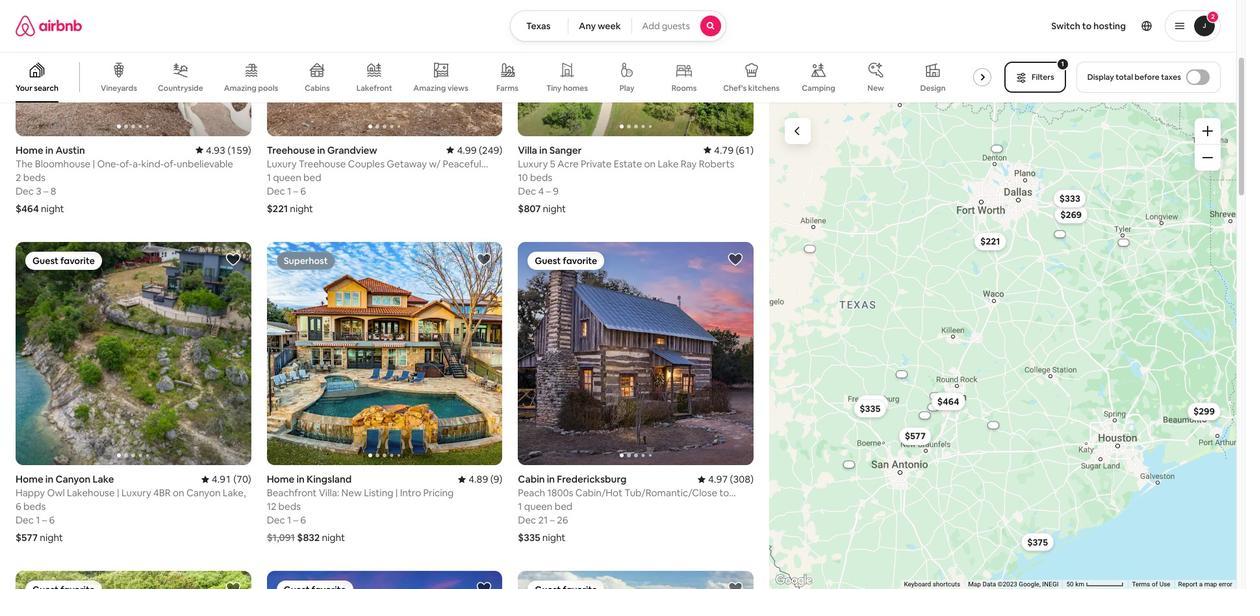 Task type: vqa. For each thing, say whether or not it's contained in the screenshot.
Dec within the 1 queen bed Dec 1 – 6 $221 night
yes



Task type: describe. For each thing, give the bounding box(es) containing it.
bed for dec 21 – 26
[[555, 501, 573, 513]]

(159)
[[228, 144, 251, 156]]

$716
[[862, 399, 882, 411]]

a-
[[132, 158, 141, 170]]

$221 inside '1 queen bed dec 1 – 6 $221 night'
[[267, 202, 288, 215]]

your
[[16, 83, 32, 94]]

kind-
[[141, 158, 164, 170]]

villa:
[[319, 487, 339, 500]]

(308)
[[730, 474, 754, 486]]

search
[[34, 83, 58, 94]]

texas button
[[510, 10, 569, 42]]

beds inside home in canyon lake happy owl lakehouse | luxury 4br on canyon lake, 6 beds dec 1 – 6 $577 night
[[23, 501, 46, 513]]

4.97 out of 5 average rating,  308 reviews image
[[698, 474, 754, 486]]

1 horizontal spatial canyon
[[186, 487, 221, 500]]

$1,091
[[267, 532, 295, 545]]

lake inside villa in sanger luxury 5 acre private estate on lake ray roberts 10 beds dec 4 – 9 $807 night
[[658, 158, 679, 170]]

4.89 out of 5 average rating,  9 reviews image
[[458, 474, 502, 486]]

add to wishlist: home in kingsland image
[[476, 252, 492, 267]]

4
[[538, 185, 544, 197]]

kitchens
[[748, 83, 780, 94]]

lake inside home in canyon lake happy owl lakehouse | luxury 4br on canyon lake, 6 beds dec 1 – 6 $577 night
[[93, 474, 114, 486]]

$333 $269
[[1059, 193, 1082, 221]]

countryside
[[158, 83, 203, 94]]

owl
[[47, 487, 65, 500]]

2 button
[[1165, 10, 1221, 42]]

(9)
[[490, 474, 502, 486]]

tiny
[[546, 83, 562, 94]]

amazing views
[[413, 83, 468, 93]]

acre
[[558, 158, 579, 170]]

$464 inside button
[[937, 396, 959, 408]]

4.91 out of 5 average rating,  70 reviews image
[[201, 474, 251, 486]]

$807
[[518, 202, 541, 215]]

keyboard shortcuts button
[[904, 581, 960, 590]]

views
[[448, 83, 468, 93]]

4.91
[[212, 474, 231, 486]]

cabin in fredericksburg
[[518, 474, 627, 486]]

dec inside home in canyon lake happy owl lakehouse | luxury 4br on canyon lake, 6 beds dec 1 – 6 $577 night
[[16, 515, 34, 527]]

– inside 1 queen bed dec 21 – 26 $335 night
[[550, 515, 555, 527]]

chef's
[[723, 83, 747, 94]]

add guests button
[[631, 10, 726, 42]]

villa
[[518, 144, 537, 156]]

night inside villa in sanger luxury 5 acre private estate on lake ray roberts 10 beds dec 4 – 9 $807 night
[[543, 202, 566, 215]]

shortcuts
[[933, 582, 960, 589]]

luxury inside villa in sanger luxury 5 acre private estate on lake ray roberts 10 beds dec 4 – 9 $807 night
[[518, 158, 548, 170]]

50
[[1067, 582, 1074, 589]]

add guests
[[642, 20, 690, 32]]

add to wishlist: home in ovalo image
[[728, 582, 743, 590]]

guests
[[662, 20, 690, 32]]

$335 inside 1 queen bed dec 21 – 26 $335 night
[[518, 532, 540, 545]]

dec inside villa in sanger luxury 5 acre private estate on lake ray roberts 10 beds dec 4 – 9 $807 night
[[518, 185, 536, 197]]

home in kingsland beachfront villa: new listing | intro pricing 12 beds dec 1 – 6 $1,091 $832 night
[[267, 474, 454, 545]]

$269
[[1060, 209, 1082, 221]]

(249)
[[479, 144, 502, 156]]

lakehouse
[[67, 487, 115, 500]]

map
[[1204, 582, 1217, 589]]

$577 inside home in canyon lake happy owl lakehouse | luxury 4br on canyon lake, 6 beds dec 1 – 6 $577 night
[[16, 532, 38, 545]]

any week button
[[568, 10, 632, 42]]

kingsland
[[307, 474, 352, 486]]

unbelievable
[[177, 158, 233, 170]]

on inside home in canyon lake happy owl lakehouse | luxury 4br on canyon lake, 6 beds dec 1 – 6 $577 night
[[173, 487, 184, 500]]

4.97 (308)
[[708, 474, 754, 486]]

map data ©2023 google, inegi
[[968, 582, 1059, 589]]

inegi
[[1042, 582, 1059, 589]]

map
[[968, 582, 981, 589]]

filters
[[1032, 72, 1054, 83]]

listing
[[364, 487, 393, 500]]

10
[[518, 171, 528, 184]]

zoom out image
[[1203, 153, 1213, 163]]

1 queen bed dec 21 – 26 $335 night
[[518, 501, 573, 545]]

pricing
[[423, 487, 454, 500]]

austin
[[55, 144, 85, 156]]

$269 button
[[1054, 206, 1087, 224]]

tiny homes
[[546, 83, 588, 94]]

– inside home in canyon lake happy owl lakehouse | luxury 4br on canyon lake, 6 beds dec 1 – 6 $577 night
[[42, 515, 47, 527]]

$221 button
[[974, 233, 1006, 251]]

lakefront
[[357, 83, 392, 94]]

4.89 (9)
[[469, 474, 502, 486]]

in for sanger
[[539, 144, 547, 156]]

keyboard
[[904, 582, 931, 589]]

$333 button
[[1053, 190, 1086, 208]]

©2023
[[998, 582, 1017, 589]]

new inside the home in kingsland beachfront villa: new listing | intro pricing 12 beds dec 1 – 6 $1,091 $832 night
[[342, 487, 362, 500]]

2 inside dropdown button
[[1211, 12, 1215, 21]]

rooms
[[672, 83, 697, 94]]

google map
showing 40 stays. region
[[769, 103, 1236, 590]]

– inside villa in sanger luxury 5 acre private estate on lake ray roberts 10 beds dec 4 – 9 $807 night
[[546, 185, 551, 197]]

camping
[[802, 83, 835, 94]]

add to wishlist: home in smithville image
[[476, 582, 492, 590]]

21
[[538, 515, 548, 527]]

homes
[[563, 83, 588, 94]]

happy
[[16, 487, 45, 500]]

queen for 1
[[273, 171, 301, 184]]

$375 button
[[1021, 534, 1054, 552]]

1 inside 1 queen bed dec 21 – 26 $335 night
[[518, 501, 522, 513]]

google,
[[1019, 582, 1041, 589]]

$299 button
[[1187, 403, 1221, 421]]

luxury inside home in canyon lake happy owl lakehouse | luxury 4br on canyon lake, 6 beds dec 1 – 6 $577 night
[[121, 487, 151, 500]]

$221 inside button
[[980, 236, 1000, 248]]

6 inside the home in kingsland beachfront villa: new listing | intro pricing 12 beds dec 1 – 6 $1,091 $832 night
[[300, 515, 306, 527]]

9
[[553, 185, 559, 197]]

bed
[[972, 83, 986, 94]]

amazing for amazing views
[[413, 83, 446, 93]]

a
[[1199, 582, 1203, 589]]

dec inside home in austin the bloomhouse | one-of-a-kind-of-unbelievable 2 beds dec 3 – 8 $464 night
[[16, 185, 34, 197]]

| for lake
[[117, 487, 119, 500]]

of
[[1152, 582, 1158, 589]]

$333
[[1059, 193, 1080, 205]]

before
[[1135, 72, 1160, 83]]

50 km button
[[1063, 581, 1128, 590]]

treehouse
[[267, 144, 315, 156]]

zoom in image
[[1203, 126, 1213, 136]]



Task type: locate. For each thing, give the bounding box(es) containing it.
add to wishlist: home in tyler image
[[225, 582, 241, 590]]

to
[[1082, 20, 1092, 32]]

1 horizontal spatial queen
[[524, 501, 553, 513]]

0 horizontal spatial luxury
[[121, 487, 151, 500]]

villa in sanger luxury 5 acre private estate on lake ray roberts 10 beds dec 4 – 9 $807 night
[[518, 144, 735, 215]]

1 vertical spatial on
[[173, 487, 184, 500]]

6 inside '1 queen bed dec 1 – 6 $221 night'
[[300, 185, 306, 197]]

– down treehouse
[[293, 185, 298, 197]]

estate
[[614, 158, 642, 170]]

4.79 (61)
[[714, 144, 754, 156]]

in right villa
[[539, 144, 547, 156]]

home for home in kingsland beachfront villa: new listing | intro pricing 12 beds dec 1 – 6 $1,091 $832 night
[[267, 474, 295, 486]]

1 horizontal spatial new
[[868, 83, 884, 94]]

0 vertical spatial $221
[[267, 202, 288, 215]]

dec down happy
[[16, 515, 34, 527]]

lake
[[658, 158, 679, 170], [93, 474, 114, 486]]

queen up 21
[[524, 501, 553, 513]]

switch to hosting link
[[1044, 12, 1134, 40]]

0 horizontal spatial $577
[[16, 532, 38, 545]]

– right 3
[[44, 185, 48, 197]]

bed & breakfasts
[[972, 83, 1034, 94]]

$577
[[905, 431, 925, 443], [16, 532, 38, 545]]

in inside home in austin the bloomhouse | one-of-a-kind-of-unbelievable 2 beds dec 3 – 8 $464 night
[[45, 144, 53, 156]]

terms of use link
[[1132, 582, 1171, 589]]

1 vertical spatial $335
[[518, 532, 540, 545]]

| right lakehouse
[[117, 487, 119, 500]]

1 vertical spatial bed
[[555, 501, 573, 513]]

dec left 3
[[16, 185, 34, 197]]

– left 9
[[546, 185, 551, 197]]

dec left 4
[[518, 185, 536, 197]]

1 vertical spatial luxury
[[121, 487, 151, 500]]

0 horizontal spatial lake
[[93, 474, 114, 486]]

$716 button
[[856, 396, 888, 414]]

0 horizontal spatial canyon
[[55, 474, 91, 486]]

in up bloomhouse
[[45, 144, 53, 156]]

| inside the home in kingsland beachfront villa: new listing | intro pricing 12 beds dec 1 – 6 $1,091 $832 night
[[396, 487, 398, 500]]

4.99
[[457, 144, 477, 156]]

treehouse in grandview
[[267, 144, 377, 156]]

in inside home in canyon lake happy owl lakehouse | luxury 4br on canyon lake, 6 beds dec 1 – 6 $577 night
[[45, 474, 53, 486]]

1 vertical spatial new
[[342, 487, 362, 500]]

0 horizontal spatial 2
[[16, 171, 21, 184]]

in for canyon
[[45, 474, 53, 486]]

canyon
[[55, 474, 91, 486], [186, 487, 221, 500]]

report a map error link
[[1178, 582, 1233, 589]]

0 vertical spatial on
[[644, 158, 656, 170]]

in right cabin
[[547, 474, 555, 486]]

new inside "group"
[[868, 83, 884, 94]]

profile element
[[742, 0, 1221, 52]]

bed down treehouse in grandview
[[303, 171, 321, 184]]

keyboard shortcuts
[[904, 582, 960, 589]]

queen inside '1 queen bed dec 1 – 6 $221 night'
[[273, 171, 301, 184]]

luxury down villa
[[518, 158, 548, 170]]

amazing for amazing pools
[[224, 83, 256, 94]]

1 horizontal spatial $335
[[859, 403, 880, 415]]

– up $832
[[293, 515, 298, 527]]

beds up 4
[[530, 171, 552, 184]]

group containing amazing views
[[0, 52, 1034, 103]]

night inside '1 queen bed dec 1 – 6 $221 night'
[[290, 202, 313, 215]]

amazing left views
[[413, 83, 446, 93]]

– right 21
[[550, 515, 555, 527]]

1 vertical spatial queen
[[524, 501, 553, 513]]

0 vertical spatial $335
[[859, 403, 880, 415]]

1 vertical spatial canyon
[[186, 487, 221, 500]]

6 up $832
[[300, 515, 306, 527]]

night
[[41, 202, 64, 215], [290, 202, 313, 215], [543, 202, 566, 215], [40, 532, 63, 545], [322, 532, 345, 545], [542, 532, 566, 545]]

total
[[1116, 72, 1133, 83]]

night inside home in austin the bloomhouse | one-of-a-kind-of-unbelievable 2 beds dec 3 – 8 $464 night
[[41, 202, 64, 215]]

of- right a-
[[164, 158, 177, 170]]

data
[[983, 582, 996, 589]]

– inside home in austin the bloomhouse | one-of-a-kind-of-unbelievable 2 beds dec 3 – 8 $464 night
[[44, 185, 48, 197]]

night down 26
[[542, 532, 566, 545]]

2
[[1211, 12, 1215, 21], [16, 171, 21, 184]]

0 horizontal spatial of-
[[120, 158, 132, 170]]

0 vertical spatial $577
[[905, 431, 925, 443]]

0 horizontal spatial $221
[[267, 202, 288, 215]]

amazing left pools
[[224, 83, 256, 94]]

pools
[[258, 83, 278, 94]]

6 down happy
[[16, 501, 21, 513]]

in for kingsland
[[297, 474, 305, 486]]

new
[[868, 83, 884, 94], [342, 487, 362, 500]]

$221
[[267, 202, 288, 215], [980, 236, 1000, 248]]

&
[[988, 83, 993, 94]]

canyon up owl
[[55, 474, 91, 486]]

1 vertical spatial 2
[[16, 171, 21, 184]]

4.93
[[206, 144, 225, 156]]

vineyards
[[101, 83, 137, 94]]

home up happy
[[16, 474, 43, 486]]

dec down '12' at bottom
[[267, 515, 285, 527]]

$464 button
[[931, 393, 965, 411]]

bed for dec 1 – 6
[[303, 171, 321, 184]]

home up beachfront
[[267, 474, 295, 486]]

beds inside villa in sanger luxury 5 acre private estate on lake ray roberts 10 beds dec 4 – 9 $807 night
[[530, 171, 552, 184]]

1 horizontal spatial luxury
[[518, 158, 548, 170]]

night down 9
[[543, 202, 566, 215]]

terms
[[1132, 582, 1150, 589]]

3
[[36, 185, 41, 197]]

1 horizontal spatial on
[[644, 158, 656, 170]]

week
[[598, 20, 621, 32]]

queen inside 1 queen bed dec 21 – 26 $335 night
[[524, 501, 553, 513]]

4.93 out of 5 average rating,  159 reviews image
[[195, 144, 251, 156]]

roberts
[[699, 158, 735, 170]]

0 vertical spatial 2
[[1211, 12, 1215, 21]]

$577 inside button
[[905, 431, 925, 443]]

lake left ray
[[658, 158, 679, 170]]

4.99 out of 5 average rating,  249 reviews image
[[447, 144, 502, 156]]

1 inside the home in kingsland beachfront villa: new listing | intro pricing 12 beds dec 1 – 6 $1,091 $832 night
[[287, 515, 291, 527]]

dec inside the home in kingsland beachfront villa: new listing | intro pricing 12 beds dec 1 – 6 $1,091 $832 night
[[267, 515, 285, 527]]

0 vertical spatial bed
[[303, 171, 321, 184]]

home inside home in austin the bloomhouse | one-of-a-kind-of-unbelievable 2 beds dec 3 – 8 $464 night
[[16, 144, 43, 156]]

in up owl
[[45, 474, 53, 486]]

0 vertical spatial $464
[[16, 202, 39, 215]]

bed inside '1 queen bed dec 1 – 6 $221 night'
[[303, 171, 321, 184]]

night down owl
[[40, 532, 63, 545]]

home for home in austin the bloomhouse | one-of-a-kind-of-unbelievable 2 beds dec 3 – 8 $464 night
[[16, 144, 43, 156]]

1 vertical spatial $464
[[937, 396, 959, 408]]

5
[[550, 158, 555, 170]]

None search field
[[510, 10, 726, 42]]

1 horizontal spatial 2
[[1211, 12, 1215, 21]]

dec down treehouse
[[267, 185, 285, 197]]

of- left kind-
[[120, 158, 132, 170]]

0 vertical spatial new
[[868, 83, 884, 94]]

google image
[[773, 573, 815, 590]]

sanger
[[549, 144, 582, 156]]

1 horizontal spatial of-
[[164, 158, 177, 170]]

design
[[920, 83, 946, 94]]

queen down treehouse
[[273, 171, 301, 184]]

add
[[642, 20, 660, 32]]

bed
[[303, 171, 321, 184], [555, 501, 573, 513]]

on inside villa in sanger luxury 5 acre private estate on lake ray roberts 10 beds dec 4 – 9 $807 night
[[644, 158, 656, 170]]

1 vertical spatial $577
[[16, 532, 38, 545]]

report a map error
[[1178, 582, 1233, 589]]

dec left 21
[[518, 515, 536, 527]]

2 horizontal spatial |
[[396, 487, 398, 500]]

in inside the home in kingsland beachfront villa: new listing | intro pricing 12 beds dec 1 – 6 $1,091 $832 night
[[297, 474, 305, 486]]

in for fredericksburg
[[547, 474, 555, 486]]

4.91 (70)
[[212, 474, 251, 486]]

4.79 out of 5 average rating,  61 reviews image
[[704, 144, 754, 156]]

night down 8
[[41, 202, 64, 215]]

– inside '1 queen bed dec 1 – 6 $221 night'
[[293, 185, 298, 197]]

group
[[0, 52, 1034, 103], [16, 242, 251, 466], [267, 242, 502, 466], [518, 242, 989, 466], [16, 572, 251, 590], [267, 572, 502, 590], [518, 572, 754, 590]]

1 horizontal spatial amazing
[[413, 83, 446, 93]]

6 down treehouse
[[300, 185, 306, 197]]

home up the
[[16, 144, 43, 156]]

4.99 (249)
[[457, 144, 502, 156]]

new left "design"
[[868, 83, 884, 94]]

beds down happy
[[23, 501, 46, 513]]

bed inside 1 queen bed dec 21 – 26 $335 night
[[555, 501, 573, 513]]

$464 inside home in austin the bloomhouse | one-of-a-kind-of-unbelievable 2 beds dec 3 – 8 $464 night
[[16, 202, 39, 215]]

home in austin the bloomhouse | one-of-a-kind-of-unbelievable 2 beds dec 3 – 8 $464 night
[[16, 144, 233, 215]]

private
[[581, 158, 612, 170]]

lake up lakehouse
[[93, 474, 114, 486]]

new right villa:
[[342, 487, 362, 500]]

1 horizontal spatial bed
[[555, 501, 573, 513]]

1 vertical spatial lake
[[93, 474, 114, 486]]

4.93 (159)
[[206, 144, 251, 156]]

in right treehouse
[[317, 144, 325, 156]]

2 inside home in austin the bloomhouse | one-of-a-kind-of-unbelievable 2 beds dec 3 – 8 $464 night
[[16, 171, 21, 184]]

in for austin
[[45, 144, 53, 156]]

– down happy
[[42, 515, 47, 527]]

add to wishlist: cabin in fredericksburg image
[[728, 252, 743, 267]]

0 vertical spatial canyon
[[55, 474, 91, 486]]

canyon down the 4.91 at the bottom left of page
[[186, 487, 221, 500]]

night right $832
[[322, 532, 345, 545]]

on right estate
[[644, 158, 656, 170]]

50 km
[[1067, 582, 1086, 589]]

in for grandview
[[317, 144, 325, 156]]

intro
[[400, 487, 421, 500]]

any
[[579, 20, 596, 32]]

(70)
[[233, 474, 251, 486]]

1
[[267, 171, 271, 184], [287, 185, 291, 197], [518, 501, 522, 513], [36, 515, 40, 527], [287, 515, 291, 527]]

beds inside home in austin the bloomhouse | one-of-a-kind-of-unbelievable 2 beds dec 3 – 8 $464 night
[[23, 171, 46, 184]]

queen for 21
[[524, 501, 553, 513]]

0 horizontal spatial queen
[[273, 171, 301, 184]]

lake,
[[223, 487, 246, 500]]

0 vertical spatial queen
[[273, 171, 301, 184]]

beds inside the home in kingsland beachfront villa: new listing | intro pricing 12 beds dec 1 – 6 $1,091 $832 night
[[278, 501, 301, 513]]

luxury left 4br
[[121, 487, 151, 500]]

beds down beachfront
[[278, 501, 301, 513]]

bed up 26
[[555, 501, 573, 513]]

error
[[1219, 582, 1233, 589]]

1 vertical spatial $221
[[980, 236, 1000, 248]]

1 inside home in canyon lake happy owl lakehouse | luxury 4br on canyon lake, 6 beds dec 1 – 6 $577 night
[[36, 515, 40, 527]]

0 horizontal spatial |
[[93, 158, 95, 170]]

2 of- from the left
[[164, 158, 177, 170]]

0 horizontal spatial amazing
[[224, 83, 256, 94]]

0 vertical spatial lake
[[658, 158, 679, 170]]

night down treehouse
[[290, 202, 313, 215]]

display total before taxes
[[1087, 72, 1181, 83]]

home inside home in canyon lake happy owl lakehouse | luxury 4br on canyon lake, 6 beds dec 1 – 6 $577 night
[[16, 474, 43, 486]]

6 down owl
[[49, 515, 55, 527]]

beachfront
[[267, 487, 317, 500]]

| for beachfront
[[396, 487, 398, 500]]

(61)
[[736, 144, 754, 156]]

night inside 1 queen bed dec 21 – 26 $335 night
[[542, 532, 566, 545]]

| inside home in canyon lake happy owl lakehouse | luxury 4br on canyon lake, 6 beds dec 1 – 6 $577 night
[[117, 487, 119, 500]]

your search
[[16, 83, 58, 94]]

$335 inside button
[[859, 403, 880, 415]]

1 horizontal spatial $464
[[937, 396, 959, 408]]

home in canyon lake happy owl lakehouse | luxury 4br on canyon lake, 6 beds dec 1 – 6 $577 night
[[16, 474, 246, 545]]

amazing pools
[[224, 83, 278, 94]]

ray
[[681, 158, 697, 170]]

– inside the home in kingsland beachfront villa: new listing | intro pricing 12 beds dec 1 – 6 $1,091 $832 night
[[293, 515, 298, 527]]

in inside villa in sanger luxury 5 acre private estate on lake ray roberts 10 beds dec 4 – 9 $807 night
[[539, 144, 547, 156]]

beds up 3
[[23, 171, 46, 184]]

on right 4br
[[173, 487, 184, 500]]

0 horizontal spatial new
[[342, 487, 362, 500]]

breakfasts
[[995, 83, 1034, 94]]

farms
[[496, 83, 519, 94]]

dec inside '1 queen bed dec 1 – 6 $221 night'
[[267, 185, 285, 197]]

none search field containing texas
[[510, 10, 726, 42]]

1 horizontal spatial $221
[[980, 236, 1000, 248]]

night inside home in canyon lake happy owl lakehouse | luxury 4br on canyon lake, 6 beds dec 1 – 6 $577 night
[[40, 532, 63, 545]]

1 horizontal spatial lake
[[658, 158, 679, 170]]

display
[[1087, 72, 1114, 83]]

0 horizontal spatial on
[[173, 487, 184, 500]]

4.79
[[714, 144, 734, 156]]

home
[[16, 144, 43, 156], [16, 474, 43, 486], [267, 474, 295, 486]]

| left one-
[[93, 158, 95, 170]]

0 vertical spatial luxury
[[518, 158, 548, 170]]

night inside the home in kingsland beachfront villa: new listing | intro pricing 12 beds dec 1 – 6 $1,091 $832 night
[[322, 532, 345, 545]]

| inside home in austin the bloomhouse | one-of-a-kind-of-unbelievable 2 beds dec 3 – 8 $464 night
[[93, 158, 95, 170]]

0 horizontal spatial bed
[[303, 171, 321, 184]]

home inside the home in kingsland beachfront villa: new listing | intro pricing 12 beds dec 1 – 6 $1,091 $832 night
[[267, 474, 295, 486]]

in
[[45, 144, 53, 156], [317, 144, 325, 156], [539, 144, 547, 156], [45, 474, 53, 486], [297, 474, 305, 486], [547, 474, 555, 486]]

0 horizontal spatial $464
[[16, 202, 39, 215]]

1 horizontal spatial $577
[[905, 431, 925, 443]]

0 horizontal spatial $335
[[518, 532, 540, 545]]

1 horizontal spatial |
[[117, 487, 119, 500]]

any week
[[579, 20, 621, 32]]

1 of- from the left
[[120, 158, 132, 170]]

12
[[267, 501, 276, 513]]

in up beachfront
[[297, 474, 305, 486]]

| left intro
[[396, 487, 398, 500]]

add to wishlist: home in canyon lake image
[[225, 252, 241, 267]]

queen
[[273, 171, 301, 184], [524, 501, 553, 513]]

home for home in canyon lake happy owl lakehouse | luxury 4br on canyon lake, 6 beds dec 1 – 6 $577 night
[[16, 474, 43, 486]]

switch
[[1051, 20, 1080, 32]]

dec inside 1 queen bed dec 21 – 26 $335 night
[[518, 515, 536, 527]]



